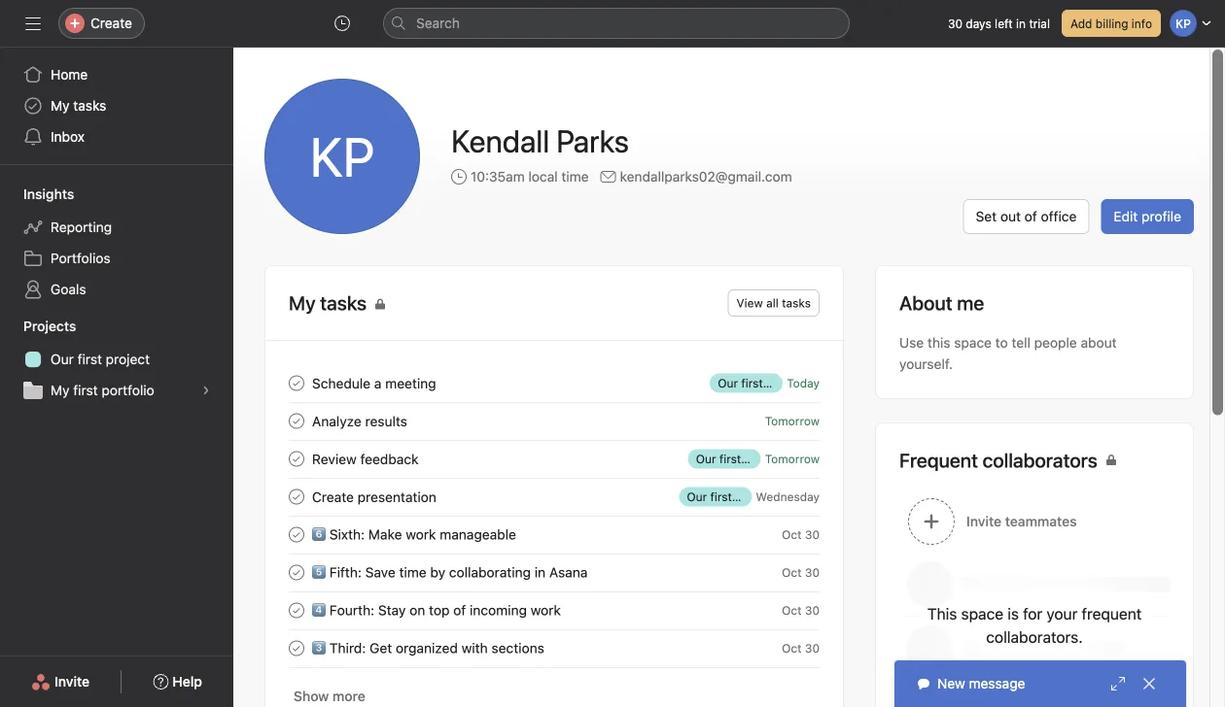 Task type: vqa. For each thing, say whether or not it's contained in the screenshot.
'Previous Month' icon
no



Task type: describe. For each thing, give the bounding box(es) containing it.
reporting link
[[12, 212, 222, 243]]

use
[[899, 335, 924, 351]]

completed image for 4️⃣
[[285, 599, 308, 623]]

all
[[766, 297, 779, 310]]

view
[[737, 297, 763, 310]]

completed checkbox for analyze results
[[285, 410, 308, 433]]

add
[[1071, 17, 1092, 30]]

add billing info button
[[1062, 10, 1161, 37]]

projects element
[[0, 309, 233, 410]]

6️⃣ sixth: make work manageable
[[312, 527, 516, 543]]

project for create presentation
[[735, 491, 774, 504]]

space
[[954, 335, 992, 351]]

days
[[966, 17, 992, 30]]

help
[[172, 674, 202, 690]]

set
[[976, 209, 997, 225]]

5️⃣
[[312, 565, 326, 581]]

show
[[294, 689, 329, 705]]

by
[[430, 565, 445, 581]]

with
[[462, 641, 488, 657]]

create for create
[[90, 15, 132, 31]]

view all tasks button
[[728, 290, 820, 317]]

wednesday button
[[756, 491, 820, 504]]

set out of office
[[976, 209, 1077, 225]]

organized
[[396, 641, 458, 657]]

top
[[429, 603, 450, 619]]

projects button
[[0, 317, 76, 336]]

oct for 5️⃣ fifth: save time by collaborating in asana
[[782, 566, 802, 580]]

completed image for review
[[285, 448, 308, 471]]

6️⃣
[[312, 527, 326, 543]]

stay
[[378, 603, 406, 619]]

incoming
[[470, 603, 527, 619]]

edit profile button
[[1101, 199, 1194, 234]]

get
[[370, 641, 392, 657]]

invite
[[55, 674, 90, 690]]

oct 30 for 6️⃣ sixth: make work manageable
[[782, 528, 820, 542]]

5️⃣ fifth: save time by collaborating in asana
[[312, 565, 588, 581]]

inbox
[[51, 129, 85, 145]]

30 for 5️⃣ fifth: save time by collaborating in asana
[[805, 566, 820, 580]]

tomorrow for second tomorrow button from the top of the page
[[765, 453, 820, 466]]

fourth:
[[329, 603, 374, 619]]

oct 30 for 3️⃣ third: get organized with sections
[[782, 642, 820, 656]]

global element
[[0, 48, 233, 164]]

see details, my first portfolio image
[[200, 385, 212, 397]]

about me
[[899, 292, 984, 315]]

edit profile
[[1114, 209, 1181, 225]]

save
[[365, 565, 396, 581]]

4️⃣
[[312, 603, 326, 619]]

1 vertical spatial time
[[399, 565, 427, 581]]

4️⃣ fourth: stay on top of incoming work
[[312, 603, 561, 619]]

completed image for create
[[285, 486, 308, 509]]

search
[[416, 15, 460, 31]]

create button
[[58, 8, 145, 39]]

sections
[[491, 641, 544, 657]]

completed checkbox for 4️⃣
[[285, 599, 308, 623]]

review feedback
[[312, 451, 419, 467]]

our inside projects element
[[51, 352, 74, 368]]

3️⃣ third: get organized with sections
[[312, 641, 544, 657]]

1 horizontal spatial work
[[531, 603, 561, 619]]

asana
[[549, 565, 588, 581]]

office
[[1041, 209, 1077, 225]]

completed image for 6️⃣
[[285, 524, 308, 547]]

tasks inside 'link'
[[73, 98, 106, 114]]

create presentation
[[312, 489, 436, 505]]

completed image for 3️⃣
[[285, 637, 308, 661]]

invite teammates button
[[876, 490, 1193, 554]]

today button
[[787, 377, 820, 390]]

1 tomorrow button from the top
[[765, 415, 820, 428]]

kp
[[310, 124, 375, 189]]

about
[[1081, 335, 1117, 351]]

home
[[51, 67, 88, 83]]

search button
[[383, 8, 850, 39]]

on
[[410, 603, 425, 619]]

history image
[[334, 16, 350, 31]]

10:35am
[[471, 169, 525, 185]]

portfolio
[[102, 383, 154, 399]]

30 for 6️⃣ sixth: make work manageable
[[805, 528, 820, 542]]

my tasks link
[[12, 90, 222, 122]]

third:
[[329, 641, 366, 657]]

of inside button
[[1025, 209, 1037, 225]]

portfolios
[[51, 250, 110, 266]]

analyze results
[[312, 413, 407, 430]]

view all tasks
[[737, 297, 811, 310]]

sixth:
[[329, 527, 365, 543]]

info
[[1132, 17, 1152, 30]]

our first project inside projects element
[[51, 352, 150, 368]]

oct 30 button for 6️⃣ sixth: make work manageable
[[782, 528, 820, 542]]

yourself.
[[899, 356, 953, 372]]

project for review feedback
[[744, 453, 783, 466]]

project for schedule a meeting
[[766, 377, 805, 390]]

oct for 4️⃣ fourth: stay on top of incoming work
[[782, 604, 802, 618]]

oct for 6️⃣ sixth: make work manageable
[[782, 528, 802, 542]]

my for my tasks
[[51, 98, 70, 114]]



Task type: locate. For each thing, give the bounding box(es) containing it.
invite teammates
[[967, 514, 1077, 530]]

goals
[[51, 281, 86, 298]]

1 oct 30 button from the top
[[782, 528, 820, 542]]

insights element
[[0, 177, 233, 309]]

1 horizontal spatial create
[[312, 489, 354, 505]]

presentation
[[358, 489, 436, 505]]

edit
[[1114, 209, 1138, 225]]

2 tomorrow button from the top
[[765, 453, 820, 466]]

create up home link
[[90, 15, 132, 31]]

my first portfolio link
[[12, 375, 222, 406]]

our
[[51, 352, 74, 368], [718, 377, 738, 390], [696, 453, 716, 466], [687, 491, 707, 504]]

completed checkbox left 6️⃣
[[285, 524, 308, 547]]

close image
[[1142, 677, 1157, 692]]

3️⃣
[[312, 641, 326, 657]]

wednesday
[[756, 491, 820, 504]]

1 vertical spatial my
[[51, 383, 70, 399]]

completed image left "create presentation"
[[285, 486, 308, 509]]

1 horizontal spatial tasks
[[782, 297, 811, 310]]

kendall parks
[[451, 123, 629, 159]]

4 completed checkbox from the top
[[285, 637, 308, 661]]

completed checkbox for 5️⃣
[[285, 562, 308, 585]]

my inside projects element
[[51, 383, 70, 399]]

1 vertical spatial of
[[453, 603, 466, 619]]

kendallparks02@gmail.com link
[[620, 166, 792, 188]]

fifth:
[[329, 565, 362, 581]]

completed checkbox left 4️⃣ at the left
[[285, 599, 308, 623]]

1 completed checkbox from the top
[[285, 372, 308, 395]]

oct 30 button for 4️⃣ fourth: stay on top of incoming work
[[782, 604, 820, 618]]

oct 30 button
[[782, 528, 820, 542], [782, 566, 820, 580], [782, 604, 820, 618], [782, 642, 820, 656]]

tomorrow down today
[[765, 415, 820, 428]]

our first project for review feedback
[[696, 453, 783, 466]]

4 completed checkbox from the top
[[285, 524, 308, 547]]

our first project link for create presentation
[[679, 488, 774, 507]]

oct 30 for 5️⃣ fifth: save time by collaborating in asana
[[782, 566, 820, 580]]

review
[[312, 451, 357, 467]]

our for schedule a meeting
[[718, 377, 738, 390]]

completed image left schedule
[[285, 372, 308, 395]]

this
[[928, 335, 950, 351]]

3 oct 30 from the top
[[782, 604, 820, 618]]

tomorrow button up wednesday button
[[765, 453, 820, 466]]

completed checkbox for schedule a meeting
[[285, 372, 308, 395]]

10:35am local time
[[471, 169, 589, 185]]

oct 30 button for 3️⃣ third: get organized with sections
[[782, 642, 820, 656]]

1 oct 30 from the top
[[782, 528, 820, 542]]

work down asana
[[531, 603, 561, 619]]

0 horizontal spatial tasks
[[73, 98, 106, 114]]

reporting
[[51, 219, 112, 235]]

0 horizontal spatial create
[[90, 15, 132, 31]]

oct 30 for 4️⃣ fourth: stay on top of incoming work
[[782, 604, 820, 618]]

show more button
[[289, 680, 370, 708]]

2 completed checkbox from the top
[[285, 410, 308, 433]]

in left asana
[[535, 565, 546, 581]]

1 completed image from the top
[[285, 372, 308, 395]]

show more
[[294, 689, 365, 705]]

tasks right all
[[782, 297, 811, 310]]

0 vertical spatial completed image
[[285, 410, 308, 433]]

search list box
[[383, 8, 850, 39]]

our first project link for schedule a meeting
[[710, 374, 805, 393]]

meeting
[[385, 376, 436, 392]]

0 vertical spatial work
[[406, 527, 436, 543]]

30 for 3️⃣ third: get organized with sections
[[805, 642, 820, 656]]

work right make
[[406, 527, 436, 543]]

first
[[77, 352, 102, 368], [741, 377, 763, 390], [73, 383, 98, 399], [719, 453, 741, 466], [710, 491, 732, 504]]

1 completed image from the top
[[285, 410, 308, 433]]

3 completed image from the top
[[285, 562, 308, 585]]

Completed checkbox
[[285, 486, 308, 509], [285, 562, 308, 585], [285, 599, 308, 623], [285, 637, 308, 661]]

completed checkbox for 6️⃣ sixth: make work manageable
[[285, 524, 308, 547]]

manageable
[[440, 527, 516, 543]]

hide sidebar image
[[25, 16, 41, 31]]

my down projects
[[51, 383, 70, 399]]

tomorrow
[[765, 415, 820, 428], [765, 453, 820, 466]]

1 horizontal spatial in
[[1016, 17, 1026, 30]]

1 vertical spatial tomorrow
[[765, 453, 820, 466]]

2 tomorrow from the top
[[765, 453, 820, 466]]

1 horizontal spatial time
[[561, 169, 589, 185]]

schedule
[[312, 376, 371, 392]]

completed image
[[285, 410, 308, 433], [285, 448, 308, 471], [285, 524, 308, 547]]

1 vertical spatial create
[[312, 489, 354, 505]]

3 oct 30 button from the top
[[782, 604, 820, 618]]

2 oct 30 from the top
[[782, 566, 820, 580]]

2 oct 30 button from the top
[[782, 566, 820, 580]]

invite button
[[19, 665, 102, 700]]

create
[[90, 15, 132, 31], [312, 489, 354, 505]]

completed image for analyze
[[285, 410, 308, 433]]

tasks
[[73, 98, 106, 114], [782, 297, 811, 310]]

create for create presentation
[[312, 489, 354, 505]]

completed image
[[285, 372, 308, 395], [285, 486, 308, 509], [285, 562, 308, 585], [285, 599, 308, 623], [285, 637, 308, 661]]

project
[[106, 352, 150, 368], [766, 377, 805, 390], [744, 453, 783, 466], [735, 491, 774, 504]]

2 oct from the top
[[782, 566, 802, 580]]

people
[[1034, 335, 1077, 351]]

new message
[[937, 676, 1025, 692]]

completed image left analyze in the left of the page
[[285, 410, 308, 433]]

0 vertical spatial in
[[1016, 17, 1026, 30]]

tomorrow for 1st tomorrow button
[[765, 415, 820, 428]]

completed checkbox left schedule
[[285, 372, 308, 395]]

completed checkbox for review feedback
[[285, 448, 308, 471]]

completed checkbox left 5️⃣
[[285, 562, 308, 585]]

first for review feedback
[[719, 453, 741, 466]]

set out of office button
[[963, 199, 1089, 234]]

completed checkbox left review
[[285, 448, 308, 471]]

portfolios link
[[12, 243, 222, 274]]

tomorrow button
[[765, 415, 820, 428], [765, 453, 820, 466]]

1 vertical spatial in
[[535, 565, 546, 581]]

my tasks
[[289, 292, 367, 315]]

goals link
[[12, 274, 222, 305]]

time right the local
[[561, 169, 589, 185]]

trial
[[1029, 17, 1050, 30]]

4 completed image from the top
[[285, 599, 308, 623]]

completed checkbox left "create presentation"
[[285, 486, 308, 509]]

1 completed checkbox from the top
[[285, 486, 308, 509]]

use this space to tell people about yourself.
[[899, 335, 1117, 372]]

out
[[1000, 209, 1021, 225]]

my for my first portfolio
[[51, 383, 70, 399]]

Completed checkbox
[[285, 372, 308, 395], [285, 410, 308, 433], [285, 448, 308, 471], [285, 524, 308, 547]]

add billing info
[[1071, 17, 1152, 30]]

tomorrow button down today
[[765, 415, 820, 428]]

2 completed checkbox from the top
[[285, 562, 308, 585]]

3 completed image from the top
[[285, 524, 308, 547]]

2 vertical spatial completed image
[[285, 524, 308, 547]]

3 completed checkbox from the top
[[285, 599, 308, 623]]

time
[[561, 169, 589, 185], [399, 565, 427, 581]]

our for review feedback
[[696, 453, 716, 466]]

1 my from the top
[[51, 98, 70, 114]]

1 vertical spatial completed image
[[285, 448, 308, 471]]

oct 30 button for 5️⃣ fifth: save time by collaborating in asana
[[782, 566, 820, 580]]

2 my from the top
[[51, 383, 70, 399]]

0 horizontal spatial of
[[453, 603, 466, 619]]

make
[[368, 527, 402, 543]]

0 vertical spatial create
[[90, 15, 132, 31]]

tomorrow up wednesday button
[[765, 453, 820, 466]]

completed image left review
[[285, 448, 308, 471]]

expand new message image
[[1110, 677, 1126, 692]]

4 oct from the top
[[782, 642, 802, 656]]

inbox link
[[12, 122, 222, 153]]

oct
[[782, 528, 802, 542], [782, 566, 802, 580], [782, 604, 802, 618], [782, 642, 802, 656]]

1 tomorrow from the top
[[765, 415, 820, 428]]

create down review
[[312, 489, 354, 505]]

first for create presentation
[[710, 491, 732, 504]]

to
[[995, 335, 1008, 351]]

1 vertical spatial work
[[531, 603, 561, 619]]

my inside 'link'
[[51, 98, 70, 114]]

oct 30
[[782, 528, 820, 542], [782, 566, 820, 580], [782, 604, 820, 618], [782, 642, 820, 656]]

completed checkbox left analyze in the left of the page
[[285, 410, 308, 433]]

frequent collaborators
[[899, 449, 1098, 472]]

in
[[1016, 17, 1026, 30], [535, 565, 546, 581]]

0 vertical spatial of
[[1025, 209, 1037, 225]]

my up inbox
[[51, 98, 70, 114]]

analyze
[[312, 413, 361, 430]]

completed image left 5️⃣
[[285, 562, 308, 585]]

5 completed image from the top
[[285, 637, 308, 661]]

my
[[51, 98, 70, 114], [51, 383, 70, 399]]

insights button
[[0, 185, 74, 204]]

of right out
[[1025, 209, 1037, 225]]

projects
[[23, 318, 76, 334]]

completed image left 4️⃣ at the left
[[285, 599, 308, 623]]

our first project for schedule a meeting
[[718, 377, 805, 390]]

a
[[374, 376, 382, 392]]

our first project for create presentation
[[687, 491, 774, 504]]

0 horizontal spatial time
[[399, 565, 427, 581]]

in right 'left'
[[1016, 17, 1026, 30]]

0 vertical spatial tasks
[[73, 98, 106, 114]]

0 vertical spatial my
[[51, 98, 70, 114]]

0 vertical spatial tomorrow
[[765, 415, 820, 428]]

1 vertical spatial tomorrow button
[[765, 453, 820, 466]]

collaborating
[[449, 565, 531, 581]]

0 horizontal spatial in
[[535, 565, 546, 581]]

tasks inside button
[[782, 297, 811, 310]]

oct for 3️⃣ third: get organized with sections
[[782, 642, 802, 656]]

left
[[995, 17, 1013, 30]]

more
[[333, 689, 365, 705]]

insights
[[23, 186, 74, 202]]

0 vertical spatial time
[[561, 169, 589, 185]]

completed image left 6️⃣
[[285, 524, 308, 547]]

1 horizontal spatial of
[[1025, 209, 1037, 225]]

0 vertical spatial tomorrow button
[[765, 415, 820, 428]]

4 oct 30 button from the top
[[782, 642, 820, 656]]

results
[[365, 413, 407, 430]]

feedback
[[360, 451, 419, 467]]

0 horizontal spatial work
[[406, 527, 436, 543]]

2 completed image from the top
[[285, 486, 308, 509]]

completed image for schedule
[[285, 372, 308, 395]]

first for schedule a meeting
[[741, 377, 763, 390]]

30 for 4️⃣ fourth: stay on top of incoming work
[[805, 604, 820, 618]]

completed checkbox for 3️⃣
[[285, 637, 308, 661]]

tell
[[1012, 335, 1031, 351]]

1 oct from the top
[[782, 528, 802, 542]]

completed checkbox left 3️⃣
[[285, 637, 308, 661]]

3 oct from the top
[[782, 604, 802, 618]]

3 completed checkbox from the top
[[285, 448, 308, 471]]

work
[[406, 527, 436, 543], [531, 603, 561, 619]]

2 completed image from the top
[[285, 448, 308, 471]]

completed image left 3️⃣
[[285, 637, 308, 661]]

of right top
[[453, 603, 466, 619]]

4 oct 30 from the top
[[782, 642, 820, 656]]

my first portfolio
[[51, 383, 154, 399]]

create inside dropdown button
[[90, 15, 132, 31]]

1 vertical spatial tasks
[[782, 297, 811, 310]]

our for create presentation
[[687, 491, 707, 504]]

our first project link for review feedback
[[688, 450, 783, 469]]

tasks down home
[[73, 98, 106, 114]]

home link
[[12, 59, 222, 90]]

my tasks
[[51, 98, 106, 114]]

schedule a meeting
[[312, 376, 436, 392]]

completed image for 5️⃣
[[285, 562, 308, 585]]

completed checkbox for create
[[285, 486, 308, 509]]

kendallparks02@gmail.com
[[620, 169, 792, 185]]

time left the "by"
[[399, 565, 427, 581]]



